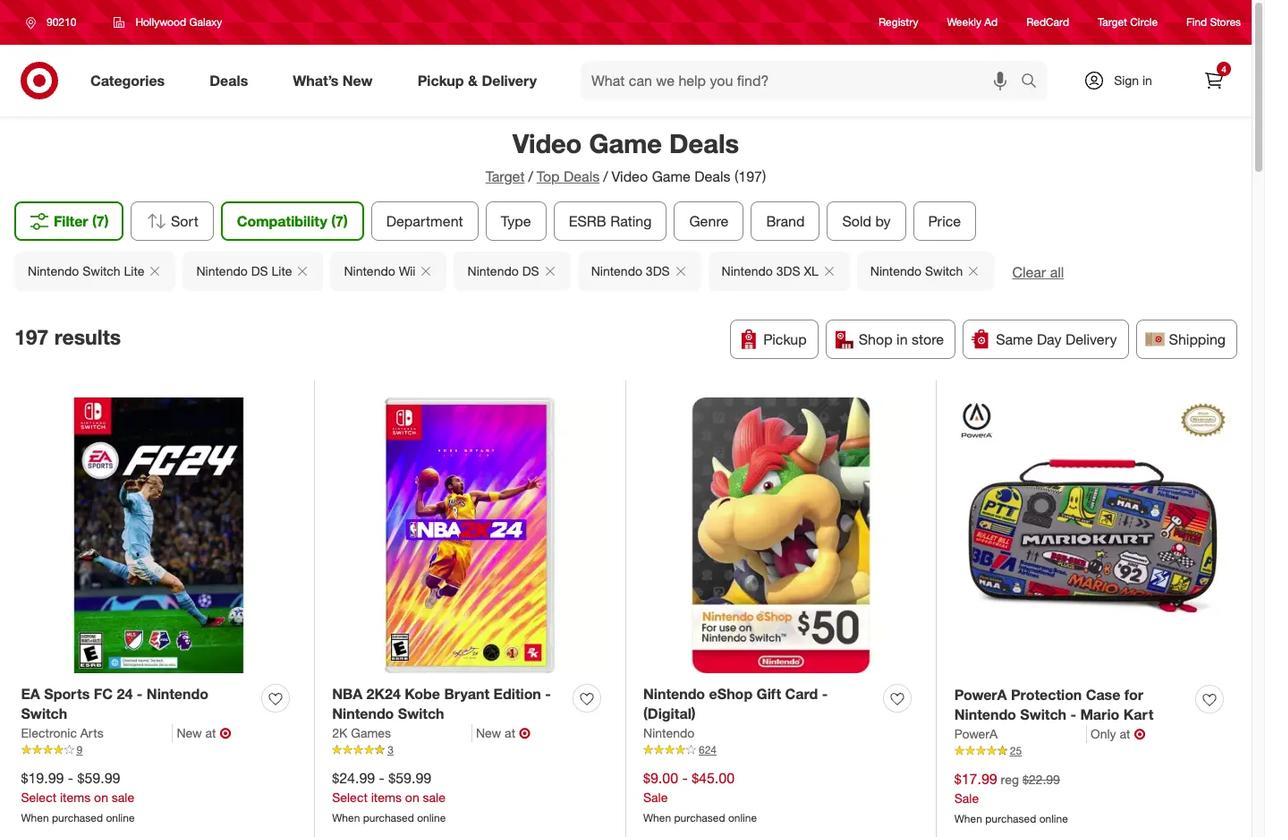 Task type: vqa. For each thing, say whether or not it's contained in the screenshot.
'DS' within nintendo ds button
yes



Task type: describe. For each thing, give the bounding box(es) containing it.
select for $19.99 - $59.99
[[21, 790, 56, 805]]

target circle link
[[1098, 15, 1159, 30]]

$9.00 - $45.00 sale when purchased online
[[644, 769, 757, 825]]

powera protection case for nintendo switch - mario kart
[[955, 685, 1154, 724]]

nintendo wii
[[344, 263, 416, 278]]

type button
[[485, 201, 546, 241]]

nintendo for nintendo ds
[[468, 263, 519, 278]]

find stores
[[1187, 16, 1242, 29]]

4
[[1222, 64, 1227, 74]]

select for $24.99 - $59.99
[[332, 790, 368, 805]]

sports
[[44, 684, 90, 702]]

electronic arts link
[[21, 724, 173, 742]]

nintendo wii button
[[331, 251, 447, 291]]

card
[[786, 684, 819, 702]]

1 / from the left
[[529, 167, 533, 185]]

(7) for filter (7)
[[92, 212, 109, 230]]

nintendo eshop gift card - (digital)
[[644, 684, 828, 723]]

nintendo 3ds xl
[[722, 263, 819, 278]]

nintendo inside nba 2k24 kobe bryant edition - nintendo switch
[[332, 705, 394, 723]]

nintendo 3ds xl button
[[709, 251, 850, 291]]

3ds for nintendo 3ds xl
[[777, 263, 801, 278]]

games
[[351, 725, 391, 741]]

197
[[14, 324, 49, 350]]

nintendo ds
[[468, 263, 539, 278]]

redcard link
[[1027, 15, 1070, 30]]

What can we help you find? suggestions appear below search field
[[581, 61, 1026, 100]]

video game deals target / top deals / video game deals (197)
[[486, 127, 767, 185]]

powera protection case for nintendo switch - mario kart link
[[955, 684, 1189, 725]]

brand
[[766, 212, 805, 230]]

new at ¬ for nba 2k24 kobe bryant edition - nintendo switch
[[476, 724, 531, 742]]

deals link
[[194, 61, 271, 100]]

target circle
[[1098, 16, 1159, 29]]

circle
[[1131, 16, 1159, 29]]

electronic arts
[[21, 725, 104, 741]]

items for $24.99
[[371, 790, 402, 805]]

sale for $19.99 - $59.99
[[112, 790, 134, 805]]

switch inside nba 2k24 kobe bryant edition - nintendo switch
[[398, 705, 445, 723]]

sort button
[[130, 201, 213, 241]]

nintendo ds lite button
[[183, 251, 324, 291]]

3
[[388, 743, 394, 757]]

price button
[[913, 201, 976, 241]]

1 vertical spatial game
[[652, 167, 691, 185]]

switch down filter (7)
[[83, 263, 121, 278]]

esrb rating
[[569, 212, 652, 230]]

shipping
[[1170, 330, 1226, 348]]

nintendo 3ds
[[591, 263, 670, 278]]

search
[[1013, 73, 1056, 91]]

purchased inside $17.99 reg $22.99 sale when purchased online
[[986, 812, 1037, 826]]

$17.99 reg $22.99 sale when purchased online
[[955, 770, 1069, 826]]

- inside powera protection case for nintendo switch - mario kart
[[1071, 706, 1077, 724]]

when inside $24.99 - $59.99 select items on sale when purchased online
[[332, 811, 360, 825]]

- inside ea sports fc 24 - nintendo switch
[[137, 684, 143, 702]]

624 link
[[644, 742, 919, 758]]

delivery for same day delivery
[[1066, 330, 1118, 348]]

deals left "(197)"
[[695, 167, 731, 185]]

nintendo link
[[644, 724, 695, 742]]

registry link
[[879, 15, 919, 30]]

galaxy
[[189, 15, 222, 29]]

1 horizontal spatial video
[[612, 167, 648, 185]]

filter
[[54, 212, 88, 230]]

2k24
[[367, 684, 401, 702]]

nintendo for nintendo link
[[644, 725, 695, 741]]

(7) for compatibility (7)
[[331, 212, 348, 230]]

2k games
[[332, 725, 391, 741]]

powera link
[[955, 725, 1088, 743]]

clear all button
[[1013, 262, 1065, 283]]

gift
[[757, 684, 782, 702]]

clear
[[1013, 263, 1047, 281]]

lite for nintendo ds lite
[[272, 263, 292, 278]]

weekly
[[948, 16, 982, 29]]

3 link
[[332, 742, 608, 758]]

nintendo eshop gift card - (digital) link
[[644, 684, 877, 724]]

department button
[[371, 201, 478, 241]]

store
[[912, 330, 945, 348]]

pickup button
[[731, 319, 819, 359]]

at for ea sports fc 24 - nintendo switch
[[205, 725, 216, 741]]

nintendo switch button
[[857, 251, 995, 291]]

0 vertical spatial video
[[513, 127, 582, 159]]

filter (7) button
[[14, 201, 123, 241]]

rating
[[610, 212, 652, 230]]

¬ for nba 2k24 kobe bryant edition - nintendo switch
[[519, 724, 531, 742]]

genre button
[[674, 201, 744, 241]]

shop in store
[[859, 330, 945, 348]]

$9.00
[[644, 769, 679, 787]]

2k games link
[[332, 724, 473, 742]]

nintendo for nintendo 3ds
[[591, 263, 643, 278]]

online inside $19.99 - $59.99 select items on sale when purchased online
[[106, 811, 135, 825]]

shop
[[859, 330, 893, 348]]

delivery for pickup & delivery
[[482, 71, 537, 89]]

nintendo for nintendo switch lite
[[28, 263, 79, 278]]

kart
[[1124, 706, 1154, 724]]

0 vertical spatial target
[[1098, 16, 1128, 29]]

purchased inside $9.00 - $45.00 sale when purchased online
[[675, 811, 726, 825]]

results
[[54, 324, 121, 350]]

department
[[386, 212, 463, 230]]

ad
[[985, 16, 998, 29]]

edition
[[494, 684, 541, 702]]

¬ for powera protection case for nintendo switch - mario kart
[[1135, 725, 1146, 743]]

ea sports fc 24 - nintendo switch
[[21, 684, 209, 723]]

nintendo for nintendo switch
[[871, 263, 922, 278]]

registry
[[879, 16, 919, 29]]

day
[[1038, 330, 1062, 348]]

price
[[928, 212, 961, 230]]

same day delivery
[[997, 330, 1118, 348]]

nba 2k24 kobe bryant edition - nintendo switch
[[332, 684, 551, 723]]

90210 button
[[14, 6, 95, 38]]

- inside $9.00 - $45.00 sale when purchased online
[[683, 769, 688, 787]]

on for $19.99 - $59.99
[[94, 790, 108, 805]]

target link
[[486, 167, 525, 185]]

filter (7)
[[54, 212, 109, 230]]

when inside $17.99 reg $22.99 sale when purchased online
[[955, 812, 983, 826]]

9 link
[[21, 742, 297, 758]]



Task type: locate. For each thing, give the bounding box(es) containing it.
search button
[[1013, 61, 1056, 104]]

purchased down "$45.00"
[[675, 811, 726, 825]]

1 3ds from the left
[[646, 263, 670, 278]]

1 select from the left
[[21, 790, 56, 805]]

powera for powera protection case for nintendo switch - mario kart
[[955, 685, 1008, 703]]

only
[[1091, 726, 1117, 741]]

0 horizontal spatial lite
[[124, 263, 145, 278]]

pickup for pickup
[[764, 330, 807, 348]]

sold by
[[842, 212, 891, 230]]

deals
[[210, 71, 248, 89], [670, 127, 739, 159], [564, 167, 600, 185], [695, 167, 731, 185]]

same
[[997, 330, 1034, 348]]

sale inside $17.99 reg $22.99 sale when purchased online
[[955, 791, 979, 806]]

all
[[1051, 263, 1065, 281]]

sale for $24.99 - $59.99
[[423, 790, 446, 805]]

1 items from the left
[[60, 790, 91, 805]]

2 horizontal spatial new
[[476, 725, 502, 741]]

90210
[[47, 15, 76, 29]]

1 $59.99 from the left
[[77, 769, 120, 787]]

in inside button
[[897, 330, 908, 348]]

1 vertical spatial pickup
[[764, 330, 807, 348]]

- right card at the bottom of page
[[822, 684, 828, 702]]

items down $24.99 at bottom
[[371, 790, 402, 805]]

0 vertical spatial delivery
[[482, 71, 537, 89]]

0 horizontal spatial 3ds
[[646, 263, 670, 278]]

eshop
[[710, 684, 753, 702]]

in right sign at the top
[[1143, 73, 1153, 88]]

target left the top
[[486, 167, 525, 185]]

0 horizontal spatial at
[[205, 725, 216, 741]]

deals down galaxy
[[210, 71, 248, 89]]

when
[[21, 811, 49, 825], [332, 811, 360, 825], [644, 811, 672, 825], [955, 812, 983, 826]]

sale down $17.99
[[955, 791, 979, 806]]

in left store
[[897, 330, 908, 348]]

pickup left &
[[418, 71, 464, 89]]

clear all
[[1013, 263, 1065, 281]]

0 horizontal spatial on
[[94, 790, 108, 805]]

0 horizontal spatial sale
[[112, 790, 134, 805]]

1 horizontal spatial new at ¬
[[476, 724, 531, 742]]

on inside $24.99 - $59.99 select items on sale when purchased online
[[405, 790, 420, 805]]

0 horizontal spatial video
[[513, 127, 582, 159]]

nintendo for nintendo wii
[[344, 263, 395, 278]]

/
[[529, 167, 533, 185], [604, 167, 608, 185]]

1 horizontal spatial select
[[332, 790, 368, 805]]

delivery right &
[[482, 71, 537, 89]]

0 horizontal spatial /
[[529, 167, 533, 185]]

delivery right day
[[1066, 330, 1118, 348]]

1 vertical spatial video
[[612, 167, 648, 185]]

1 horizontal spatial $59.99
[[389, 769, 432, 787]]

- right edition
[[545, 684, 551, 702]]

3ds for nintendo 3ds
[[646, 263, 670, 278]]

2 new at ¬ from the left
[[476, 724, 531, 742]]

arts
[[80, 725, 104, 741]]

0 vertical spatial pickup
[[418, 71, 464, 89]]

switch down 'kobe'
[[398, 705, 445, 723]]

(7) right compatibility at the top left of page
[[331, 212, 348, 230]]

switch down protection
[[1021, 706, 1067, 724]]

new up 3 link at the bottom
[[476, 725, 502, 741]]

¬ for ea sports fc 24 - nintendo switch
[[220, 724, 231, 742]]

nintendo down brand button
[[722, 263, 773, 278]]

nba 2k24 kobe bryant edition - nintendo switch link
[[332, 684, 566, 724]]

switch up electronic
[[21, 705, 67, 723]]

2 3ds from the left
[[777, 263, 801, 278]]

sale for $17.99
[[955, 791, 979, 806]]

2 horizontal spatial ¬
[[1135, 725, 1146, 743]]

select inside $19.99 - $59.99 select items on sale when purchased online
[[21, 790, 56, 805]]

24
[[117, 684, 133, 702]]

$59.99 for $19.99 - $59.99
[[77, 769, 120, 787]]

1 horizontal spatial 3ds
[[777, 263, 801, 278]]

stores
[[1211, 16, 1242, 29]]

at for powera protection case for nintendo switch - mario kart
[[1120, 726, 1131, 741]]

pickup inside pickup button
[[764, 330, 807, 348]]

items
[[60, 790, 91, 805], [371, 790, 402, 805]]

0 vertical spatial game
[[589, 127, 662, 159]]

nintendo for nintendo eshop gift card - (digital)
[[644, 684, 706, 702]]

1 vertical spatial powera
[[955, 726, 998, 741]]

at inside "only at ¬"
[[1120, 726, 1131, 741]]

3ds down rating
[[646, 263, 670, 278]]

items down $19.99
[[60, 790, 91, 805]]

1 (7) from the left
[[92, 212, 109, 230]]

3ds
[[646, 263, 670, 278], [777, 263, 801, 278]]

new for ea sports fc 24 - nintendo switch
[[177, 725, 202, 741]]

nintendo for nintendo 3ds xl
[[722, 263, 773, 278]]

items inside $24.99 - $59.99 select items on sale when purchased online
[[371, 790, 402, 805]]

sale inside $9.00 - $45.00 sale when purchased online
[[644, 790, 668, 805]]

electronic
[[21, 725, 77, 741]]

hollywood
[[136, 15, 186, 29]]

purchased inside $24.99 - $59.99 select items on sale when purchased online
[[363, 811, 414, 825]]

kobe
[[405, 684, 441, 702]]

2 lite from the left
[[272, 263, 292, 278]]

nintendo down type button
[[468, 263, 519, 278]]

sign
[[1115, 73, 1140, 88]]

0 horizontal spatial $59.99
[[77, 769, 120, 787]]

1 sale from the left
[[112, 790, 134, 805]]

nintendo inside nintendo eshop gift card - (digital)
[[644, 684, 706, 702]]

target left circle
[[1098, 16, 1128, 29]]

0 horizontal spatial ds
[[251, 263, 268, 278]]

/ right top deals link
[[604, 167, 608, 185]]

0 horizontal spatial sale
[[644, 790, 668, 805]]

1 vertical spatial in
[[897, 330, 908, 348]]

- inside $19.99 - $59.99 select items on sale when purchased online
[[68, 769, 73, 787]]

0 horizontal spatial new at ¬
[[177, 724, 231, 742]]

in for shop
[[897, 330, 908, 348]]

same day delivery button
[[963, 319, 1129, 359]]

1 powera from the top
[[955, 685, 1008, 703]]

at for nba 2k24 kobe bryant edition - nintendo switch
[[505, 725, 516, 741]]

items inside $19.99 - $59.99 select items on sale when purchased online
[[60, 790, 91, 805]]

on down electronic arts link
[[94, 790, 108, 805]]

0 horizontal spatial (7)
[[92, 212, 109, 230]]

delivery inside button
[[1066, 330, 1118, 348]]

$59.99 inside $19.99 - $59.99 select items on sale when purchased online
[[77, 769, 120, 787]]

brand button
[[751, 201, 820, 241]]

nintendo inside ea sports fc 24 - nintendo switch
[[147, 684, 209, 702]]

pickup for pickup & delivery
[[418, 71, 464, 89]]

$17.99
[[955, 770, 998, 788]]

sale for $9.00
[[644, 790, 668, 805]]

deals up "(197)"
[[670, 127, 739, 159]]

deals right the top
[[564, 167, 600, 185]]

$59.99 down 9
[[77, 769, 120, 787]]

1 horizontal spatial ds
[[523, 263, 539, 278]]

nintendo left wii
[[344, 263, 395, 278]]

online down "$45.00"
[[729, 811, 757, 825]]

on for $24.99 - $59.99
[[405, 790, 420, 805]]

nintendo down by
[[871, 263, 922, 278]]

25
[[1010, 744, 1022, 758]]

purchased down the reg
[[986, 812, 1037, 826]]

2 on from the left
[[405, 790, 420, 805]]

nintendo 3ds button
[[578, 251, 701, 291]]

/ left the top
[[529, 167, 533, 185]]

switch down price 'button'
[[926, 263, 964, 278]]

1 on from the left
[[94, 790, 108, 805]]

powera for powera
[[955, 726, 998, 741]]

ds for nintendo ds lite
[[251, 263, 268, 278]]

nintendo switch
[[871, 263, 964, 278]]

items for $19.99
[[60, 790, 91, 805]]

0 horizontal spatial items
[[60, 790, 91, 805]]

new at ¬ for ea sports fc 24 - nintendo switch
[[177, 724, 231, 742]]

switch inside ea sports fc 24 - nintendo switch
[[21, 705, 67, 723]]

at right only
[[1120, 726, 1131, 741]]

purchased down $19.99
[[52, 811, 103, 825]]

bryant
[[444, 684, 490, 702]]

1 horizontal spatial ¬
[[519, 724, 531, 742]]

target
[[1098, 16, 1128, 29], [486, 167, 525, 185]]

2 ds from the left
[[523, 263, 539, 278]]

when down $9.00
[[644, 811, 672, 825]]

1 horizontal spatial items
[[371, 790, 402, 805]]

nintendo up powera link
[[955, 706, 1017, 724]]

1 vertical spatial delivery
[[1066, 330, 1118, 348]]

select down $24.99 at bottom
[[332, 790, 368, 805]]

nintendo for nintendo ds lite
[[196, 263, 248, 278]]

when down $19.99
[[21, 811, 49, 825]]

1 lite from the left
[[124, 263, 145, 278]]

online down 3 link at the bottom
[[417, 811, 446, 825]]

1 ds from the left
[[251, 263, 268, 278]]

powera protection case for nintendo switch - mario kart image
[[955, 398, 1231, 674], [955, 398, 1231, 674]]

1 horizontal spatial in
[[1143, 73, 1153, 88]]

0 horizontal spatial target
[[486, 167, 525, 185]]

$59.99 inside $24.99 - $59.99 select items on sale when purchased online
[[389, 769, 432, 787]]

in for sign
[[1143, 73, 1153, 88]]

3ds inside button
[[777, 263, 801, 278]]

2 / from the left
[[604, 167, 608, 185]]

powera up $17.99
[[955, 726, 998, 741]]

- right 24
[[137, 684, 143, 702]]

when inside $9.00 - $45.00 sale when purchased online
[[644, 811, 672, 825]]

type
[[501, 212, 531, 230]]

ea
[[21, 684, 40, 702]]

nba 2k24 kobe bryant edition - nintendo switch image
[[332, 398, 608, 673], [332, 398, 608, 673]]

nba
[[332, 684, 363, 702]]

nintendo down (digital)
[[644, 725, 695, 741]]

- right $24.99 at bottom
[[379, 769, 385, 787]]

lite down compatibility at the top left of page
[[272, 263, 292, 278]]

select down $19.99
[[21, 790, 56, 805]]

game
[[589, 127, 662, 159], [652, 167, 691, 185]]

top
[[537, 167, 560, 185]]

2 items from the left
[[371, 790, 402, 805]]

ds inside button
[[523, 263, 539, 278]]

pickup & delivery link
[[403, 61, 560, 100]]

0 horizontal spatial delivery
[[482, 71, 537, 89]]

2 $59.99 from the left
[[389, 769, 432, 787]]

ea sports fc 24 - nintendo switch image
[[21, 398, 297, 673], [21, 398, 297, 673]]

1 horizontal spatial new
[[343, 71, 373, 89]]

online down 9 link
[[106, 811, 135, 825]]

delivery
[[482, 71, 537, 89], [1066, 330, 1118, 348]]

compatibility
[[237, 212, 327, 230]]

game up top deals link
[[589, 127, 662, 159]]

game up the genre button
[[652, 167, 691, 185]]

nintendo ds button
[[454, 251, 571, 291]]

2 select from the left
[[332, 790, 368, 805]]

sale down $9.00
[[644, 790, 668, 805]]

0 horizontal spatial ¬
[[220, 724, 231, 742]]

0 horizontal spatial select
[[21, 790, 56, 805]]

new for nba 2k24 kobe bryant edition - nintendo switch
[[476, 725, 502, 741]]

nintendo ds lite
[[196, 263, 292, 278]]

- inside nba 2k24 kobe bryant edition - nintendo switch
[[545, 684, 551, 702]]

purchased inside $19.99 - $59.99 select items on sale when purchased online
[[52, 811, 103, 825]]

&
[[468, 71, 478, 89]]

$19.99 - $59.99 select items on sale when purchased online
[[21, 769, 135, 825]]

video up the top
[[513, 127, 582, 159]]

nintendo down filter (7) button
[[28, 263, 79, 278]]

pickup inside pickup & delivery link
[[418, 71, 464, 89]]

when inside $19.99 - $59.99 select items on sale when purchased online
[[21, 811, 49, 825]]

- right $9.00
[[683, 769, 688, 787]]

1 horizontal spatial sale
[[955, 791, 979, 806]]

2 horizontal spatial at
[[1120, 726, 1131, 741]]

powera inside powera protection case for nintendo switch - mario kart
[[955, 685, 1008, 703]]

1 vertical spatial target
[[486, 167, 525, 185]]

1 horizontal spatial sale
[[423, 790, 446, 805]]

1 horizontal spatial /
[[604, 167, 608, 185]]

switch inside powera protection case for nintendo switch - mario kart
[[1021, 706, 1067, 724]]

mario
[[1081, 706, 1120, 724]]

sale down 3 link at the bottom
[[423, 790, 446, 805]]

esrb
[[569, 212, 606, 230]]

lite for nintendo switch lite
[[124, 263, 145, 278]]

ds down compatibility at the top left of page
[[251, 263, 268, 278]]

powera inside powera link
[[955, 726, 998, 741]]

$24.99
[[332, 769, 375, 787]]

only at ¬
[[1091, 725, 1146, 743]]

1 new at ¬ from the left
[[177, 724, 231, 742]]

select inside $24.99 - $59.99 select items on sale when purchased online
[[332, 790, 368, 805]]

- inside nintendo eshop gift card - (digital)
[[822, 684, 828, 702]]

1 horizontal spatial lite
[[272, 263, 292, 278]]

top deals link
[[537, 167, 600, 185]]

0 vertical spatial in
[[1143, 73, 1153, 88]]

$59.99 down 3
[[389, 769, 432, 787]]

1 horizontal spatial (7)
[[331, 212, 348, 230]]

online inside $9.00 - $45.00 sale when purchased online
[[729, 811, 757, 825]]

sale down 9 link
[[112, 790, 134, 805]]

1 horizontal spatial target
[[1098, 16, 1128, 29]]

weekly ad link
[[948, 15, 998, 30]]

purchased down $24.99 at bottom
[[363, 811, 414, 825]]

0 horizontal spatial in
[[897, 330, 908, 348]]

0 vertical spatial powera
[[955, 685, 1008, 703]]

pickup down nintendo 3ds xl button at the right top of page
[[764, 330, 807, 348]]

shipping button
[[1137, 319, 1238, 359]]

when down $24.99 at bottom
[[332, 811, 360, 825]]

(7)
[[92, 212, 109, 230], [331, 212, 348, 230]]

3ds left xl
[[777, 263, 801, 278]]

2 powera from the top
[[955, 726, 998, 741]]

target inside video game deals target / top deals / video game deals (197)
[[486, 167, 525, 185]]

sale
[[112, 790, 134, 805], [423, 790, 446, 805]]

ds down type button
[[523, 263, 539, 278]]

nintendo up (digital)
[[644, 684, 706, 702]]

redcard
[[1027, 16, 1070, 29]]

nintendo down sort
[[196, 263, 248, 278]]

nintendo
[[28, 263, 79, 278], [196, 263, 248, 278], [344, 263, 395, 278], [468, 263, 519, 278], [591, 263, 643, 278], [722, 263, 773, 278], [871, 263, 922, 278], [147, 684, 209, 702], [644, 684, 706, 702], [332, 705, 394, 723], [955, 706, 1017, 724], [644, 725, 695, 741]]

nintendo inside button
[[722, 263, 773, 278]]

ea sports fc 24 - nintendo switch link
[[21, 684, 254, 724]]

new up 9 link
[[177, 725, 202, 741]]

1 horizontal spatial on
[[405, 790, 420, 805]]

video
[[513, 127, 582, 159], [612, 167, 648, 185]]

compatibility (7)
[[237, 212, 348, 230]]

nintendo inside powera protection case for nintendo switch - mario kart
[[955, 706, 1017, 724]]

nintendo up 2k games
[[332, 705, 394, 723]]

$59.99 for $24.99 - $59.99
[[389, 769, 432, 787]]

when down $17.99
[[955, 812, 983, 826]]

new right what's
[[343, 71, 373, 89]]

- right $19.99
[[68, 769, 73, 787]]

sign in
[[1115, 73, 1153, 88]]

nintendo down esrb rating on the top of the page
[[591, 263, 643, 278]]

(197)
[[735, 167, 767, 185]]

online inside $24.99 - $59.99 select items on sale when purchased online
[[417, 811, 446, 825]]

powera up powera link
[[955, 685, 1008, 703]]

ds for nintendo ds
[[523, 263, 539, 278]]

1 horizontal spatial at
[[505, 725, 516, 741]]

197 results
[[14, 324, 121, 350]]

1 horizontal spatial delivery
[[1066, 330, 1118, 348]]

what's new link
[[278, 61, 395, 100]]

3ds inside button
[[646, 263, 670, 278]]

1 horizontal spatial pickup
[[764, 330, 807, 348]]

sale
[[644, 790, 668, 805], [955, 791, 979, 806]]

0 horizontal spatial new
[[177, 725, 202, 741]]

online inside $17.99 reg $22.99 sale when purchased online
[[1040, 812, 1069, 826]]

lite down sort 'button'
[[124, 263, 145, 278]]

on down 2k games link
[[405, 790, 420, 805]]

at up 9 link
[[205, 725, 216, 741]]

ds inside button
[[251, 263, 268, 278]]

sale inside $24.99 - $59.99 select items on sale when purchased online
[[423, 790, 446, 805]]

624
[[699, 743, 717, 757]]

nintendo switch lite
[[28, 263, 145, 278]]

- left 'mario' at the right
[[1071, 706, 1077, 724]]

nintendo right 24
[[147, 684, 209, 702]]

by
[[875, 212, 891, 230]]

(7) inside button
[[92, 212, 109, 230]]

pickup
[[418, 71, 464, 89], [764, 330, 807, 348]]

¬
[[220, 724, 231, 742], [519, 724, 531, 742], [1135, 725, 1146, 743]]

video up rating
[[612, 167, 648, 185]]

(7) right filter at the top left
[[92, 212, 109, 230]]

at down edition
[[505, 725, 516, 741]]

0 horizontal spatial pickup
[[418, 71, 464, 89]]

2 (7) from the left
[[331, 212, 348, 230]]

sale inside $19.99 - $59.99 select items on sale when purchased online
[[112, 790, 134, 805]]

2 sale from the left
[[423, 790, 446, 805]]

on inside $19.99 - $59.99 select items on sale when purchased online
[[94, 790, 108, 805]]

nintendo eshop gift card - (digital) image
[[644, 398, 919, 673]]

weekly ad
[[948, 16, 998, 29]]

- inside $24.99 - $59.99 select items on sale when purchased online
[[379, 769, 385, 787]]

nintendo inside button
[[468, 263, 519, 278]]

online down $22.99
[[1040, 812, 1069, 826]]



